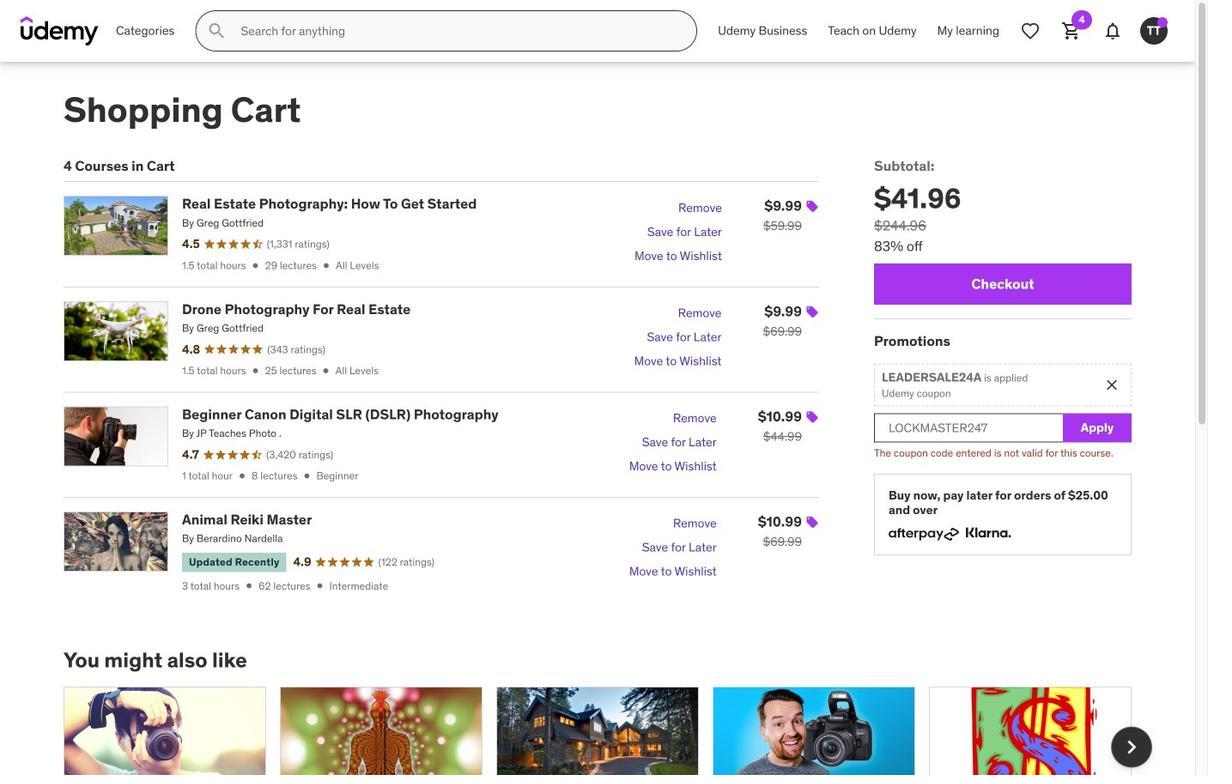 Task type: describe. For each thing, give the bounding box(es) containing it.
you have alerts image
[[1158, 17, 1168, 27]]

udemy image
[[21, 16, 99, 46]]

122 ratings element
[[379, 556, 435, 570]]

afterpay image
[[889, 528, 960, 541]]

Search for anything text field
[[237, 16, 676, 46]]

coupon icon image for 3,420 ratings 'element'
[[806, 411, 820, 424]]

LOCKMASTER247 text field
[[875, 414, 1064, 443]]

submit search image
[[206, 21, 227, 41]]

343 ratings element
[[267, 343, 326, 357]]

klarna image
[[966, 525, 1012, 541]]

1,331 ratings element
[[267, 237, 330, 252]]



Task type: locate. For each thing, give the bounding box(es) containing it.
4 coupon icon image from the top
[[806, 516, 820, 530]]

carousel element
[[64, 687, 1153, 776]]

next image
[[1118, 734, 1146, 762]]

notifications image
[[1103, 21, 1124, 41]]

3,420 ratings element
[[266, 448, 333, 462]]

xxsmall image
[[320, 260, 332, 272], [250, 365, 262, 377], [236, 470, 248, 482], [301, 470, 313, 482]]

wishlist image
[[1021, 21, 1041, 41]]

coupon icon image
[[806, 200, 820, 214], [806, 305, 820, 319], [806, 411, 820, 424], [806, 516, 820, 530]]

1 coupon icon image from the top
[[806, 200, 820, 214]]

shopping cart with 4 items image
[[1062, 21, 1082, 41]]

xxsmall image
[[250, 260, 262, 272], [320, 365, 332, 377], [243, 580, 255, 593], [314, 580, 326, 593]]

3 coupon icon image from the top
[[806, 411, 820, 424]]

coupon icon image for 1,331 ratings element
[[806, 200, 820, 214]]

2 coupon icon image from the top
[[806, 305, 820, 319]]

coupon icon image for the 343 ratings element
[[806, 305, 820, 319]]

small image
[[1104, 377, 1121, 394]]



Task type: vqa. For each thing, say whether or not it's contained in the screenshot.
the &
no



